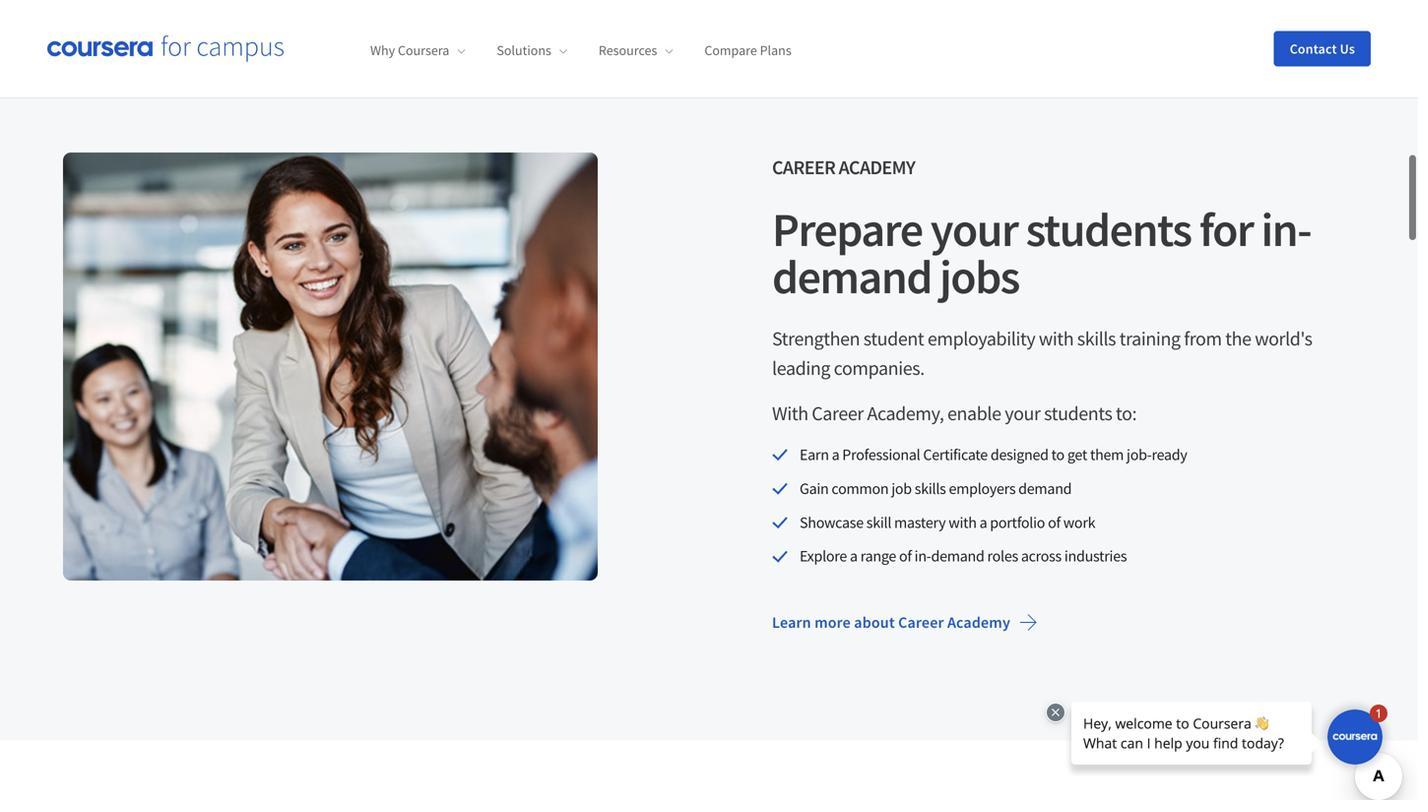 Task type: describe. For each thing, give the bounding box(es) containing it.
from
[[1184, 327, 1222, 351]]

career academy
[[772, 155, 915, 180]]

contact us
[[1290, 40, 1356, 58]]

plans
[[760, 42, 792, 59]]

why
[[370, 42, 395, 59]]

more
[[815, 613, 851, 633]]

career inside "link"
[[899, 613, 944, 633]]

range
[[861, 547, 897, 567]]

jobs
[[940, 247, 1019, 306]]

student
[[864, 327, 924, 351]]

0 horizontal spatial of
[[899, 547, 912, 567]]

skill
[[867, 513, 892, 533]]

solutions link
[[497, 42, 567, 59]]

0 horizontal spatial academy
[[839, 155, 915, 180]]

showcase skill mastery with a portfolio of work
[[800, 513, 1096, 533]]

students inside prepare your students for in- demand jobs
[[1026, 200, 1192, 259]]

1 vertical spatial students
[[1044, 401, 1113, 426]]

skills inside strengthen student employability with skills training from the world's leading companies.
[[1078, 327, 1116, 351]]

about
[[854, 613, 895, 633]]

compare plans link
[[705, 42, 792, 59]]

academy,
[[867, 401, 944, 426]]

1 vertical spatial your
[[1005, 401, 1041, 426]]

prepare
[[772, 200, 923, 259]]

0 vertical spatial career
[[772, 155, 836, 180]]

solutions
[[497, 42, 552, 59]]

prepare your students for in- demand jobs
[[772, 200, 1311, 306]]

training
[[1120, 327, 1181, 351]]

companies.
[[834, 356, 925, 381]]

earn
[[800, 445, 829, 465]]

explore a range of in-demand roles across industries
[[800, 547, 1127, 567]]

professional
[[843, 445, 921, 465]]

in- for for
[[1262, 200, 1311, 259]]

to:
[[1116, 401, 1137, 426]]

mastery
[[895, 513, 946, 533]]

0 vertical spatial of
[[1048, 513, 1061, 533]]

to
[[1052, 445, 1065, 465]]

job
[[892, 479, 912, 499]]

work
[[1064, 513, 1096, 533]]

compare
[[705, 42, 757, 59]]

leading
[[772, 356, 831, 381]]

contact us button
[[1274, 31, 1371, 66]]

designed
[[991, 445, 1049, 465]]

compare plans
[[705, 42, 792, 59]]

demand for jobs
[[772, 247, 932, 306]]

us
[[1340, 40, 1356, 58]]

coursera
[[398, 42, 450, 59]]

2 horizontal spatial a
[[980, 513, 987, 533]]

demand for roles
[[931, 547, 985, 567]]

world's
[[1255, 327, 1313, 351]]

industries
[[1065, 547, 1127, 567]]

c4c career academy image
[[63, 153, 598, 581]]

learn more about career academy link
[[757, 600, 1054, 647]]



Task type: locate. For each thing, give the bounding box(es) containing it.
1 vertical spatial with
[[949, 513, 977, 533]]

career
[[772, 155, 836, 180], [812, 401, 864, 426], [899, 613, 944, 633]]

academy up prepare at the right
[[839, 155, 915, 180]]

0 vertical spatial with
[[1039, 327, 1074, 351]]

common
[[832, 479, 889, 499]]

in- for of
[[915, 547, 931, 567]]

0 horizontal spatial in-
[[915, 547, 931, 567]]

1 horizontal spatial skills
[[1078, 327, 1116, 351]]

1 vertical spatial a
[[980, 513, 987, 533]]

0 vertical spatial students
[[1026, 200, 1192, 259]]

get
[[1068, 445, 1088, 465]]

1 horizontal spatial of
[[1048, 513, 1061, 533]]

the
[[1226, 327, 1252, 351]]

portfolio
[[990, 513, 1045, 533]]

academy
[[839, 155, 915, 180], [948, 613, 1011, 633]]

of left work
[[1048, 513, 1061, 533]]

in- right for
[[1262, 200, 1311, 259]]

1 vertical spatial of
[[899, 547, 912, 567]]

in- down mastery
[[915, 547, 931, 567]]

a
[[832, 445, 840, 465], [980, 513, 987, 533], [850, 547, 858, 567]]

1 horizontal spatial academy
[[948, 613, 1011, 633]]

0 vertical spatial in-
[[1262, 200, 1311, 259]]

ready
[[1152, 445, 1188, 465]]

certificate
[[923, 445, 988, 465]]

1 horizontal spatial with
[[1039, 327, 1074, 351]]

explore
[[800, 547, 847, 567]]

1 vertical spatial demand
[[1019, 479, 1072, 499]]

1 vertical spatial career
[[812, 401, 864, 426]]

2 vertical spatial a
[[850, 547, 858, 567]]

roles
[[988, 547, 1019, 567]]

demand
[[772, 247, 932, 306], [1019, 479, 1072, 499], [931, 547, 985, 567]]

career right about
[[899, 613, 944, 633]]

1 horizontal spatial a
[[850, 547, 858, 567]]

for
[[1200, 200, 1254, 259]]

with for a
[[949, 513, 977, 533]]

career up prepare at the right
[[772, 155, 836, 180]]

1 vertical spatial in-
[[915, 547, 931, 567]]

why coursera
[[370, 42, 450, 59]]

a right "earn"
[[832, 445, 840, 465]]

job-
[[1127, 445, 1152, 465]]

with
[[1039, 327, 1074, 351], [949, 513, 977, 533]]

academy inside "link"
[[948, 613, 1011, 633]]

a left range
[[850, 547, 858, 567]]

a for range
[[850, 547, 858, 567]]

with career academy, enable your students to:
[[772, 401, 1137, 426]]

resources link
[[599, 42, 673, 59]]

0 vertical spatial academy
[[839, 155, 915, 180]]

across
[[1021, 547, 1062, 567]]

in-
[[1262, 200, 1311, 259], [915, 547, 931, 567]]

0 vertical spatial a
[[832, 445, 840, 465]]

career right with
[[812, 401, 864, 426]]

coursera for campus image
[[47, 35, 284, 62]]

learn more about career academy
[[772, 613, 1011, 633]]

students
[[1026, 200, 1192, 259], [1044, 401, 1113, 426]]

your inside prepare your students for in- demand jobs
[[931, 200, 1018, 259]]

skills right job
[[915, 479, 946, 499]]

2 vertical spatial career
[[899, 613, 944, 633]]

employability
[[928, 327, 1036, 351]]

a for professional
[[832, 445, 840, 465]]

0 vertical spatial your
[[931, 200, 1018, 259]]

gain
[[800, 479, 829, 499]]

showcase
[[800, 513, 864, 533]]

demand up the strengthen
[[772, 247, 932, 306]]

with for skills
[[1039, 327, 1074, 351]]

0 horizontal spatial skills
[[915, 479, 946, 499]]

0 horizontal spatial a
[[832, 445, 840, 465]]

employers
[[949, 479, 1016, 499]]

0 vertical spatial skills
[[1078, 327, 1116, 351]]

academy down explore a range of in-demand roles across industries
[[948, 613, 1011, 633]]

your
[[931, 200, 1018, 259], [1005, 401, 1041, 426]]

learn
[[772, 613, 811, 633]]

with right employability
[[1039, 327, 1074, 351]]

1 horizontal spatial in-
[[1262, 200, 1311, 259]]

demand down to
[[1019, 479, 1072, 499]]

demand inside prepare your students for in- demand jobs
[[772, 247, 932, 306]]

why coursera link
[[370, 42, 465, 59]]

0 horizontal spatial with
[[949, 513, 977, 533]]

with up explore a range of in-demand roles across industries
[[949, 513, 977, 533]]

in- inside prepare your students for in- demand jobs
[[1262, 200, 1311, 259]]

2 vertical spatial demand
[[931, 547, 985, 567]]

demand down showcase skill mastery with a portfolio of work
[[931, 547, 985, 567]]

strengthen student employability with skills training from the world's leading companies.
[[772, 327, 1313, 381]]

0 vertical spatial demand
[[772, 247, 932, 306]]

skills left training
[[1078, 327, 1116, 351]]

enable
[[948, 401, 1002, 426]]

a down the employers at bottom
[[980, 513, 987, 533]]

1 vertical spatial academy
[[948, 613, 1011, 633]]

of
[[1048, 513, 1061, 533], [899, 547, 912, 567]]

1 vertical spatial skills
[[915, 479, 946, 499]]

contact
[[1290, 40, 1337, 58]]

of right range
[[899, 547, 912, 567]]

them
[[1090, 445, 1124, 465]]

resources
[[599, 42, 657, 59]]

with
[[772, 401, 808, 426]]

with inside strengthen student employability with skills training from the world's leading companies.
[[1039, 327, 1074, 351]]

gain common job skills employers demand
[[800, 479, 1072, 499]]

earn a professional certificate designed to get them job-ready
[[800, 445, 1188, 465]]

skills
[[1078, 327, 1116, 351], [915, 479, 946, 499]]

strengthen
[[772, 327, 860, 351]]



Task type: vqa. For each thing, say whether or not it's contained in the screenshot.
main content
no



